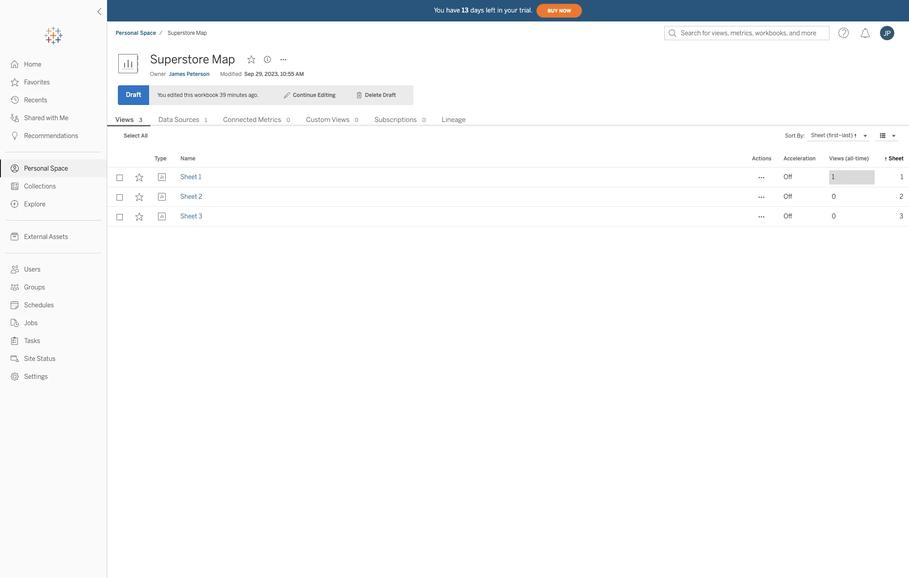 Task type: locate. For each thing, give the bounding box(es) containing it.
list view image
[[879, 132, 887, 140]]

13
[[462, 6, 469, 14]]

(first–last)
[[827, 132, 853, 139]]

all
[[141, 133, 148, 139]]

in
[[497, 6, 503, 14]]

map right /
[[196, 30, 207, 36]]

7 by text only_f5he34f image from the top
[[11, 283, 19, 291]]

0 horizontal spatial personal
[[24, 165, 49, 172]]

views for views
[[115, 116, 134, 124]]

collections link
[[0, 177, 107, 195]]

external assets
[[24, 233, 68, 241]]

personal space link left /
[[115, 29, 157, 37]]

2 vertical spatial off
[[784, 213, 793, 220]]

1 vertical spatial off
[[784, 193, 793, 201]]

by text only_f5he34f image inside the groups "link"
[[11, 283, 19, 291]]

1 horizontal spatial personal space link
[[115, 29, 157, 37]]

recommendations link
[[0, 127, 107, 145]]

favorites link
[[0, 73, 107, 91]]

by text only_f5he34f image
[[11, 60, 19, 68], [11, 114, 19, 122], [11, 182, 19, 190], [11, 200, 19, 208], [11, 233, 19, 241], [11, 265, 19, 273], [11, 283, 19, 291], [11, 301, 19, 309], [11, 319, 19, 327], [11, 373, 19, 381]]

by text only_f5he34f image inside collections link
[[11, 182, 19, 190]]

main navigation. press the up and down arrow keys to access links. element
[[0, 55, 107, 386]]

by text only_f5he34f image left recommendations
[[11, 132, 19, 140]]

by text only_f5he34f image left groups
[[11, 283, 19, 291]]

view image
[[158, 173, 166, 181], [158, 213, 166, 221]]

personal space /
[[116, 30, 162, 36]]

views for views (all-time)
[[830, 155, 844, 162]]

map inside main content
[[212, 52, 235, 67]]

39
[[220, 92, 226, 98]]

by text only_f5he34f image inside the explore link
[[11, 200, 19, 208]]

2
[[199, 193, 202, 201], [900, 193, 904, 201]]

by text only_f5he34f image left users
[[11, 265, 19, 273]]

by text only_f5he34f image left the 'schedules'
[[11, 301, 19, 309]]

superstore map
[[168, 30, 207, 36], [150, 52, 235, 67]]

owner
[[150, 71, 166, 77]]

me
[[60, 114, 68, 122]]

sheet for sheet
[[889, 155, 904, 162]]

by text only_f5he34f image left the explore
[[11, 200, 19, 208]]

1 vertical spatial you
[[157, 92, 166, 98]]

view image down view icon
[[158, 213, 166, 221]]

1
[[205, 117, 207, 123], [199, 173, 201, 181], [832, 173, 835, 181], [901, 173, 904, 181]]

by text only_f5he34f image inside external assets link
[[11, 233, 19, 241]]

5 by text only_f5he34f image from the top
[[11, 233, 19, 241]]

time)
[[856, 155, 869, 162]]

by text only_f5he34f image inside settings link
[[11, 373, 19, 381]]

select
[[124, 133, 140, 139]]

map
[[196, 30, 207, 36], [212, 52, 235, 67]]

sheet right by:
[[811, 132, 826, 139]]

0 horizontal spatial views
[[115, 116, 134, 124]]

jobs
[[24, 319, 38, 327]]

settings
[[24, 373, 48, 381]]

by text only_f5he34f image inside personal space link
[[11, 164, 19, 172]]

connected metrics
[[223, 116, 281, 124]]

1 row from the top
[[107, 167, 909, 187]]

space left /
[[140, 30, 156, 36]]

4 by text only_f5he34f image from the top
[[11, 200, 19, 208]]

by text only_f5he34f image inside recents link
[[11, 96, 19, 104]]

0 horizontal spatial space
[[50, 165, 68, 172]]

0 horizontal spatial 3
[[139, 117, 142, 123]]

by text only_f5he34f image left home
[[11, 60, 19, 68]]

by text only_f5he34f image inside recommendations link
[[11, 132, 19, 140]]

1 off from the top
[[784, 173, 793, 181]]

trial.
[[520, 6, 533, 14]]

sheet down the sheet 2 link
[[180, 213, 197, 220]]

space inside main navigation. press the up and down arrow keys to access links. element
[[50, 165, 68, 172]]

sheet for sheet (first–last)
[[811, 132, 826, 139]]

space
[[140, 30, 156, 36], [50, 165, 68, 172]]

0 vertical spatial view image
[[158, 173, 166, 181]]

10 by text only_f5he34f image from the top
[[11, 373, 19, 381]]

2 view image from the top
[[158, 213, 166, 221]]

by text only_f5he34f image left 'external'
[[11, 233, 19, 241]]

by text only_f5he34f image for site status
[[11, 355, 19, 363]]

off
[[784, 173, 793, 181], [784, 193, 793, 201], [784, 213, 793, 220]]

1 vertical spatial superstore
[[150, 52, 209, 67]]

name
[[180, 155, 196, 162]]

personal space link up collections
[[0, 159, 107, 177]]

0 horizontal spatial you
[[157, 92, 166, 98]]

1 by text only_f5he34f image from the top
[[11, 78, 19, 86]]

1 vertical spatial map
[[212, 52, 235, 67]]

row group
[[107, 167, 909, 226]]

1 view image from the top
[[158, 173, 166, 181]]

by text only_f5he34f image inside schedules link
[[11, 301, 19, 309]]

space up collections link at top
[[50, 165, 68, 172]]

views up select
[[115, 116, 134, 124]]

external
[[24, 233, 48, 241]]

3
[[139, 117, 142, 123], [199, 213, 202, 220], [900, 213, 904, 220]]

shared
[[24, 114, 45, 122]]

superstore map up james peterson link on the top left
[[150, 52, 235, 67]]

by text only_f5he34f image inside site status link
[[11, 355, 19, 363]]

1 horizontal spatial personal
[[116, 30, 139, 36]]

minutes
[[227, 92, 247, 98]]

map up modified
[[212, 52, 235, 67]]

you inside superstore map main content
[[157, 92, 166, 98]]

subscriptions
[[375, 116, 417, 124]]

1 2 from the left
[[199, 193, 202, 201]]

by text only_f5he34f image for jobs
[[11, 319, 19, 327]]

0 vertical spatial you
[[434, 6, 445, 14]]

site status link
[[0, 350, 107, 368]]

views left '(all-'
[[830, 155, 844, 162]]

views right custom
[[332, 116, 350, 124]]

1 horizontal spatial space
[[140, 30, 156, 36]]

6 by text only_f5he34f image from the top
[[11, 355, 19, 363]]

0 horizontal spatial 2
[[199, 193, 202, 201]]

1 vertical spatial view image
[[158, 213, 166, 221]]

1 horizontal spatial you
[[434, 6, 445, 14]]

sub-spaces tab list
[[107, 115, 909, 126]]

custom views
[[306, 116, 350, 124]]

2 by text only_f5he34f image from the top
[[11, 96, 19, 104]]

0 for connected metrics
[[287, 117, 290, 123]]

0 vertical spatial space
[[140, 30, 156, 36]]

days
[[471, 6, 484, 14]]

0 vertical spatial off
[[784, 173, 793, 181]]

users link
[[0, 260, 107, 278]]

6 by text only_f5he34f image from the top
[[11, 265, 19, 273]]

sheet for sheet 2
[[180, 193, 197, 201]]

1 vertical spatial personal
[[24, 165, 49, 172]]

left
[[486, 6, 496, 14]]

8 by text only_f5he34f image from the top
[[11, 301, 19, 309]]

2023,
[[265, 71, 279, 77]]

by text only_f5he34f image left personal space
[[11, 164, 19, 172]]

by text only_f5he34f image left jobs
[[11, 319, 19, 327]]

data sources
[[159, 116, 199, 124]]

schedules link
[[0, 296, 107, 314]]

users
[[24, 266, 41, 273]]

by text only_f5he34f image left settings
[[11, 373, 19, 381]]

by text only_f5he34f image inside jobs link
[[11, 319, 19, 327]]

sheet right time)
[[889, 155, 904, 162]]

off for 2
[[784, 193, 793, 201]]

0
[[287, 117, 290, 123], [355, 117, 359, 123], [422, 117, 426, 123], [832, 193, 836, 201], [832, 213, 836, 220]]

sources
[[174, 116, 199, 124]]

by text only_f5he34f image left collections
[[11, 182, 19, 190]]

view image down type
[[158, 173, 166, 181]]

by text only_f5he34f image inside shared with me link
[[11, 114, 19, 122]]

type
[[155, 155, 167, 162]]

personal up collections
[[24, 165, 49, 172]]

by text only_f5he34f image inside favorites link
[[11, 78, 19, 86]]

by text only_f5he34f image for schedules
[[11, 301, 19, 309]]

0 vertical spatial personal space link
[[115, 29, 157, 37]]

2 2 from the left
[[900, 193, 904, 201]]

with
[[46, 114, 58, 122]]

sheet 2
[[180, 193, 202, 201]]

you
[[434, 6, 445, 14], [157, 92, 166, 98]]

sheet for sheet 3
[[180, 213, 197, 220]]

views inside grid
[[830, 155, 844, 162]]

sheet inside dropdown button
[[811, 132, 826, 139]]

0 vertical spatial personal
[[116, 30, 139, 36]]

row
[[107, 167, 909, 187], [107, 187, 909, 207], [107, 207, 909, 226]]

3 off from the top
[[784, 213, 793, 220]]

grid containing sheet 1
[[107, 151, 909, 578]]

by text only_f5he34f image for collections
[[11, 182, 19, 190]]

0 vertical spatial map
[[196, 30, 207, 36]]

personal space
[[24, 165, 68, 172]]

personal inside main navigation. press the up and down arrow keys to access links. element
[[24, 165, 49, 172]]

sheet
[[811, 132, 826, 139], [889, 155, 904, 162], [180, 173, 197, 181], [180, 193, 197, 201], [180, 213, 197, 220]]

site status
[[24, 355, 56, 363]]

1 vertical spatial superstore map
[[150, 52, 235, 67]]

4 by text only_f5he34f image from the top
[[11, 164, 19, 172]]

sheet down name
[[180, 173, 197, 181]]

sort by:
[[785, 133, 805, 139]]

by text only_f5he34f image for users
[[11, 265, 19, 273]]

by text only_f5he34f image inside tasks link
[[11, 337, 19, 345]]

superstore right /
[[168, 30, 195, 36]]

by text only_f5he34f image left the shared
[[11, 114, 19, 122]]

by text only_f5he34f image left the "favorites"
[[11, 78, 19, 86]]

by text only_f5he34f image left recents
[[11, 96, 19, 104]]

3 by text only_f5he34f image from the top
[[11, 132, 19, 140]]

favorites
[[24, 79, 50, 86]]

tasks link
[[0, 332, 107, 350]]

2 row from the top
[[107, 187, 909, 207]]

1 by text only_f5he34f image from the top
[[11, 60, 19, 68]]

have
[[446, 6, 460, 14]]

3 row from the top
[[107, 207, 909, 226]]

sheet 2 link
[[180, 187, 202, 207]]

1 inside sub-spaces tab list
[[205, 117, 207, 123]]

5 by text only_f5he34f image from the top
[[11, 337, 19, 345]]

personal up workbook image
[[116, 30, 139, 36]]

jobs link
[[0, 314, 107, 332]]

superstore map element
[[165, 30, 210, 36]]

0 horizontal spatial personal space link
[[0, 159, 107, 177]]

2 off from the top
[[784, 193, 793, 201]]

1 horizontal spatial 2
[[900, 193, 904, 201]]

superstore map right /
[[168, 30, 207, 36]]

by text only_f5he34f image inside 'home' link
[[11, 60, 19, 68]]

1 horizontal spatial map
[[212, 52, 235, 67]]

superstore up 'owner james peterson'
[[150, 52, 209, 67]]

assets
[[49, 233, 68, 241]]

by text only_f5he34f image
[[11, 78, 19, 86], [11, 96, 19, 104], [11, 132, 19, 140], [11, 164, 19, 172], [11, 337, 19, 345], [11, 355, 19, 363]]

by text only_f5he34f image left tasks
[[11, 337, 19, 345]]

by text only_f5he34f image inside users link
[[11, 265, 19, 273]]

tasks
[[24, 337, 40, 345]]

3 by text only_f5he34f image from the top
[[11, 182, 19, 190]]

1 vertical spatial space
[[50, 165, 68, 172]]

2 by text only_f5he34f image from the top
[[11, 114, 19, 122]]

2 horizontal spatial views
[[830, 155, 844, 162]]

0 for subscriptions
[[422, 117, 426, 123]]

sheet down sheet 1 link
[[180, 193, 197, 201]]

sheet 3
[[180, 213, 202, 220]]

by text only_f5he34f image for favorites
[[11, 78, 19, 86]]

you left edited
[[157, 92, 166, 98]]

29,
[[256, 71, 263, 77]]

grid
[[107, 151, 909, 578]]

by text only_f5he34f image left site
[[11, 355, 19, 363]]

9 by text only_f5he34f image from the top
[[11, 319, 19, 327]]

you left have
[[434, 6, 445, 14]]

draft
[[126, 91, 141, 99]]

Search for views, metrics, workbooks, and more text field
[[665, 26, 830, 40]]

buy now
[[548, 8, 571, 14]]

you have 13 days left in your trial.
[[434, 6, 533, 14]]

0 for custom views
[[355, 117, 359, 123]]



Task type: describe. For each thing, give the bounding box(es) containing it.
lineage
[[442, 116, 466, 124]]

workbook image
[[118, 50, 145, 77]]

sheet 3 link
[[180, 207, 202, 226]]

select all
[[124, 133, 148, 139]]

acceleration
[[784, 155, 816, 162]]

recents
[[24, 96, 47, 104]]

sort
[[785, 133, 796, 139]]

sheet 1
[[180, 173, 201, 181]]

sep
[[244, 71, 254, 77]]

home link
[[0, 55, 107, 73]]

settings link
[[0, 368, 107, 386]]

3 inside sub-spaces tab list
[[139, 117, 142, 123]]

by text only_f5he34f image for personal space
[[11, 164, 19, 172]]

ago.
[[248, 92, 259, 98]]

external assets link
[[0, 228, 107, 246]]

0 vertical spatial superstore map
[[168, 30, 207, 36]]

modified
[[220, 71, 242, 77]]

home
[[24, 61, 41, 68]]

edited
[[167, 92, 183, 98]]

sheet (first–last)
[[811, 132, 853, 139]]

by text only_f5he34f image for settings
[[11, 373, 19, 381]]

now
[[559, 8, 571, 14]]

explore
[[24, 201, 46, 208]]

sheet for sheet 1
[[180, 173, 197, 181]]

1 vertical spatial personal space link
[[0, 159, 107, 177]]

james peterson link
[[169, 70, 210, 78]]

navigation panel element
[[0, 27, 107, 386]]

1 horizontal spatial views
[[332, 116, 350, 124]]

status
[[37, 355, 56, 363]]

view image for sheet 3
[[158, 213, 166, 221]]

collections
[[24, 183, 56, 190]]

view image
[[158, 193, 166, 201]]

10:55
[[280, 71, 294, 77]]

by text only_f5he34f image for recommendations
[[11, 132, 19, 140]]

workbook
[[194, 92, 218, 98]]

connected
[[223, 116, 257, 124]]

views (all-time)
[[830, 155, 869, 162]]

1 horizontal spatial 3
[[199, 213, 202, 220]]

row containing sheet 1
[[107, 167, 909, 187]]

row containing sheet 3
[[107, 207, 909, 226]]

0 horizontal spatial map
[[196, 30, 207, 36]]

you for you have 13 days left in your trial.
[[434, 6, 445, 14]]

recommendations
[[24, 132, 78, 140]]

by text only_f5he34f image for explore
[[11, 200, 19, 208]]

by text only_f5he34f image for tasks
[[11, 337, 19, 345]]

by text only_f5he34f image for home
[[11, 60, 19, 68]]

off for 3
[[784, 213, 793, 220]]

0 vertical spatial superstore
[[168, 30, 195, 36]]

superstore map inside main content
[[150, 52, 235, 67]]

explore link
[[0, 195, 107, 213]]

groups link
[[0, 278, 107, 296]]

site
[[24, 355, 35, 363]]

/
[[159, 30, 162, 36]]

personal for personal space /
[[116, 30, 139, 36]]

peterson
[[187, 71, 210, 77]]

by:
[[797, 133, 805, 139]]

metrics
[[258, 116, 281, 124]]

by text only_f5he34f image for recents
[[11, 96, 19, 104]]

space for personal space
[[50, 165, 68, 172]]

(all-
[[846, 155, 856, 162]]

superstore inside superstore map main content
[[150, 52, 209, 67]]

personal for personal space
[[24, 165, 49, 172]]

off for 1
[[784, 173, 793, 181]]

you edited this workbook 39 minutes ago.
[[157, 92, 259, 98]]

sheet (first–last) button
[[808, 130, 870, 141]]

you for you edited this workbook 39 minutes ago.
[[157, 92, 166, 98]]

james
[[169, 71, 185, 77]]

row group containing sheet 1
[[107, 167, 909, 226]]

view image for sheet 1
[[158, 173, 166, 181]]

by text only_f5he34f image for groups
[[11, 283, 19, 291]]

am
[[296, 71, 304, 77]]

buy
[[548, 8, 558, 14]]

modified sep 29, 2023, 10:55 am
[[220, 71, 304, 77]]

sheet 1 link
[[180, 167, 201, 187]]

2 horizontal spatial 3
[[900, 213, 904, 220]]

space for personal space /
[[140, 30, 156, 36]]

superstore map main content
[[107, 45, 909, 578]]

select all button
[[118, 130, 154, 141]]

schedules
[[24, 302, 54, 309]]

row containing sheet 2
[[107, 187, 909, 207]]

by text only_f5he34f image for external assets
[[11, 233, 19, 241]]

your
[[505, 6, 518, 14]]

recents link
[[0, 91, 107, 109]]

by text only_f5he34f image for shared with me
[[11, 114, 19, 122]]

this
[[184, 92, 193, 98]]

actions
[[752, 155, 772, 162]]

custom
[[306, 116, 331, 124]]

groups
[[24, 284, 45, 291]]

owner james peterson
[[150, 71, 210, 77]]

data
[[159, 116, 173, 124]]

buy now button
[[537, 4, 583, 18]]

shared with me
[[24, 114, 68, 122]]

shared with me link
[[0, 109, 107, 127]]



Task type: vqa. For each thing, say whether or not it's contained in the screenshot.


